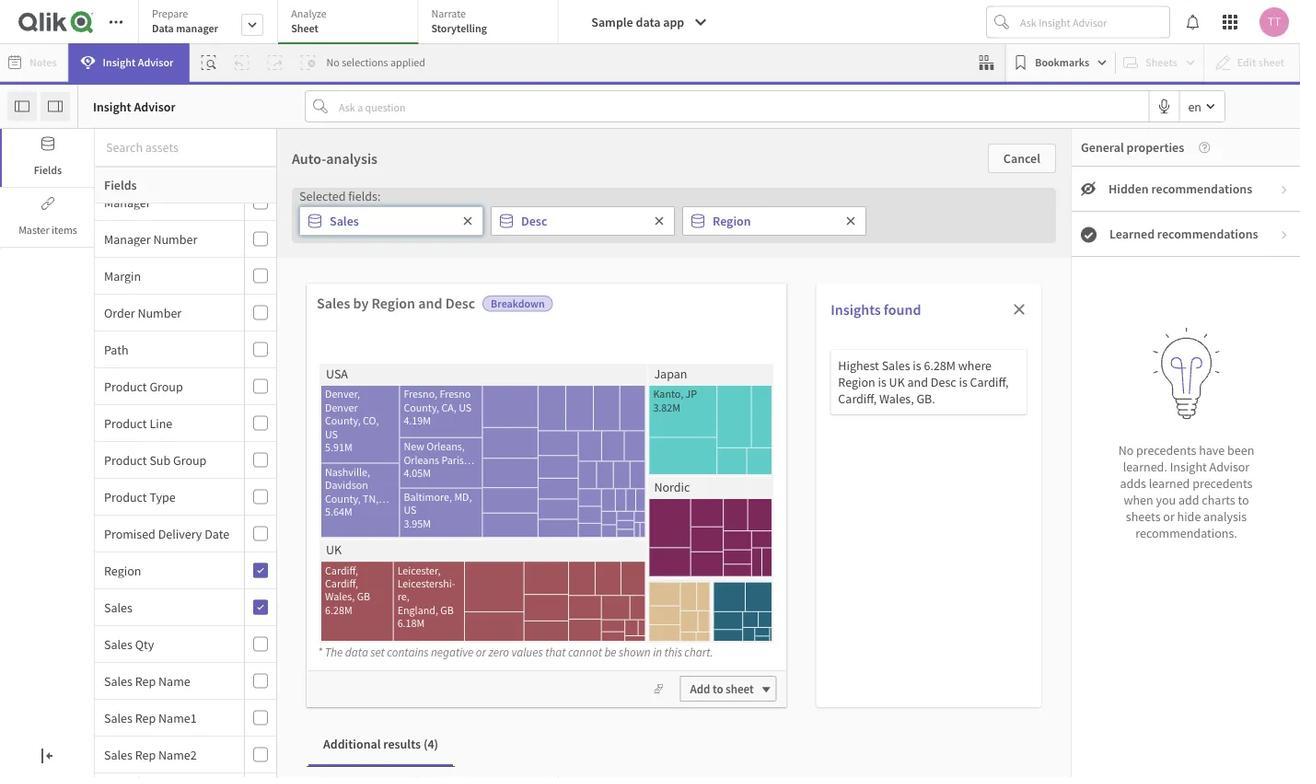 Task type: describe. For each thing, give the bounding box(es) containing it.
advisor inside dropdown button
[[138, 55, 174, 70]]

manager number menu item
[[95, 221, 276, 258]]

for
[[428, 525, 443, 541]]

0 vertical spatial found
[[884, 300, 921, 319]]

no selections applied
[[326, 55, 425, 70]]

cannot
[[568, 645, 602, 660]]

analysis inside no precedents have been learned. insight advisor adds learned precedents when you add charts to sheets or hide analysis recommendations.
[[1204, 508, 1247, 525]]

prepare data manager
[[152, 6, 218, 35]]

. for question?
[[707, 525, 710, 541]]

wales,
[[879, 390, 914, 407]]

hidden recommendations
[[1109, 180, 1252, 197]]

sheet. for new
[[897, 553, 930, 569]]

sales inside "menu item"
[[104, 673, 133, 689]]

contains
[[387, 645, 429, 660]]

selected
[[299, 188, 346, 204]]

data for explore the data
[[436, 463, 464, 481]]

manager button
[[95, 194, 240, 210]]

1 vertical spatial precedents
[[1193, 475, 1253, 491]]

prepare
[[152, 6, 188, 21]]

order number menu item
[[95, 295, 276, 331]]

sample data app button
[[580, 7, 719, 37]]

this left chart.
[[664, 645, 682, 660]]

highest sales is 6.28m where region is uk and desc is cardiff, cardiff, wales, gb.
[[838, 357, 1009, 407]]

sheets
[[1126, 508, 1161, 525]]

breakdown
[[491, 296, 545, 311]]

qty
[[135, 636, 154, 652]]

advisor down the insight advisor dropdown button
[[134, 98, 176, 115]]

sales rep name2
[[104, 746, 197, 763]]

learned
[[1149, 475, 1190, 491]]

sales inside menu item
[[104, 709, 133, 726]]

chart.
[[684, 645, 713, 660]]

uk
[[889, 374, 905, 390]]

deselect field image for sales
[[462, 215, 473, 227]]

path button
[[95, 341, 240, 358]]

sales button
[[95, 599, 240, 616]]

data for explore your data directly or let qlik generate insights for you with
[[387, 500, 411, 516]]

sample
[[591, 14, 633, 30]]

margin menu item
[[95, 258, 276, 295]]

found inside . any found insights can be saved to this sheet.
[[558, 553, 590, 569]]

insight inside dropdown button
[[103, 55, 136, 70]]

find new insights in the data using
[[558, 500, 743, 516]]

sales rep name1 button
[[95, 709, 240, 726]]

your inside explore your data directly or let qlik generate insights for you with
[[360, 500, 384, 516]]

hide
[[1177, 508, 1201, 525]]

to left get
[[601, 251, 621, 278]]

sales down sales rep name1
[[104, 746, 133, 763]]

sales up the sales qty
[[104, 599, 133, 616]]

saved
[[675, 553, 706, 569]]

add
[[690, 681, 710, 696]]

0 vertical spatial precedents
[[1136, 442, 1196, 458]]

sheet. inside . any found insights can be saved to this sheet.
[[634, 577, 666, 594]]

. save any insights you discover to this sheet.
[[321, 550, 504, 594]]

insight inside no precedents have been learned. insight advisor adds learned precedents when you add charts to sheets or hide analysis recommendations.
[[1170, 458, 1207, 475]]

date
[[205, 525, 229, 542]]

you inside no precedents have been learned. insight advisor adds learned precedents when you add charts to sheets or hide analysis recommendations.
[[1156, 491, 1176, 508]]

promised delivery date menu item
[[95, 516, 276, 552]]

find
[[558, 500, 581, 516]]

sales rep name2 menu item
[[95, 737, 276, 773]]

a
[[631, 463, 639, 481]]

results
[[383, 735, 421, 752]]

0 vertical spatial analysis
[[326, 149, 378, 168]]

sales down selected fields:
[[330, 213, 359, 229]]

you inside . save any insights you discover to this sheet.
[[365, 577, 385, 594]]

zero
[[488, 645, 509, 660]]

auto-
[[292, 149, 326, 168]]

sample data app
[[591, 14, 684, 30]]

0 vertical spatial desc
[[521, 213, 547, 229]]

deselect field image
[[654, 215, 665, 227]]

learned recommendations
[[1110, 226, 1258, 242]]

no precedents have been learned. insight advisor adds learned precedents when you add charts to sheets or hide analysis recommendations.
[[1118, 442, 1254, 541]]

1 in from the top
[[654, 500, 664, 516]]

master
[[19, 223, 49, 237]]

sales rep name
[[104, 673, 190, 689]]

explore for explore your data directly or let qlik generate insights for you with
[[317, 500, 357, 516]]

question?
[[642, 463, 704, 481]]

start
[[943, 500, 968, 516]]

choose
[[374, 251, 443, 278]]

type
[[150, 488, 176, 505]]

app
[[663, 14, 684, 30]]

rep for name
[[135, 673, 156, 689]]

general properties
[[1081, 139, 1184, 156]]

0 vertical spatial and
[[418, 294, 442, 312]]

add to sheet
[[690, 681, 754, 696]]

product type button
[[95, 488, 240, 505]]

product for product line
[[104, 415, 147, 431]]

generate
[[333, 525, 381, 541]]

sales inside highest sales is 6.28m where region is uk and desc is cardiff, cardiff, wales, gb.
[[882, 357, 910, 374]]

product sub group menu item
[[95, 442, 276, 479]]

6.28m
[[924, 357, 956, 374]]

0 horizontal spatial new
[[584, 500, 607, 516]]

product for product type
[[104, 488, 147, 505]]

you inside explore your data directly or let qlik generate insights for you with
[[445, 525, 465, 541]]

product line button
[[95, 415, 240, 431]]

product line menu item
[[95, 405, 276, 442]]

small image for hidden recommendations
[[1279, 184, 1290, 196]]

sales rep name1 menu item
[[95, 700, 276, 737]]

*
[[318, 645, 322, 660]]

new inside to start creating visualizations and build your new sheet.
[[872, 553, 895, 569]]

small image for learned recommendations
[[1279, 229, 1290, 241]]

path menu item
[[95, 331, 276, 368]]

1 master items button from the left
[[0, 189, 94, 247]]

highest
[[838, 357, 879, 374]]

insights inside . any found insights can be saved to this sheet.
[[592, 553, 634, 569]]

2 in from the top
[[653, 645, 662, 660]]

promised delivery date
[[104, 525, 229, 542]]

when
[[1124, 491, 1153, 508]]

ask insight advisor
[[601, 526, 695, 541]]

0 horizontal spatial fields
[[34, 163, 62, 177]]

have a question?
[[596, 463, 704, 481]]

rep for name2
[[135, 746, 156, 763]]

region inside menu item
[[104, 562, 141, 579]]

view disabled image
[[1081, 181, 1096, 196]]

0 horizontal spatial the
[[412, 463, 433, 481]]

selections tool image
[[979, 55, 994, 70]]

no for no precedents have been learned. insight advisor adds learned precedents when you add charts to sheets or hide analysis recommendations.
[[1118, 442, 1134, 458]]

or inside no precedents have been learned. insight advisor adds learned precedents when you add charts to sheets or hide analysis recommendations.
[[1163, 508, 1175, 525]]

sheet...
[[859, 251, 926, 278]]

* the data set contains negative or zero values that cannot be shown in this chart.
[[318, 645, 713, 660]]

insight advisor button
[[69, 43, 189, 82]]

sales qty menu item
[[95, 626, 276, 663]]

1 vertical spatial group
[[173, 452, 207, 468]]

product group menu item
[[95, 368, 276, 405]]

region button
[[95, 562, 240, 579]]

by
[[353, 294, 369, 312]]

search image
[[579, 525, 601, 542]]

order number button
[[95, 304, 240, 321]]

data for * the data set contains negative or zero values that cannot be shown in this chart.
[[345, 645, 368, 660]]

fields:
[[348, 188, 381, 204]]

advisor up saved on the bottom right of page
[[658, 526, 695, 541]]

2 vertical spatial insight advisor
[[358, 551, 435, 566]]

rep for name1
[[135, 709, 156, 726]]

recommendations.
[[1136, 525, 1237, 541]]

order number
[[104, 304, 182, 321]]

where
[[958, 357, 992, 374]]

help image
[[1184, 142, 1210, 153]]

save
[[453, 550, 479, 566]]

recommendations for learned recommendations
[[1157, 226, 1258, 242]]

sales left by
[[317, 294, 350, 312]]

manager for manager
[[104, 194, 151, 210]]

product sub group button
[[95, 452, 240, 468]]

narrate
[[431, 6, 466, 21]]

explore your data directly or let qlik generate insights for you with
[[317, 500, 508, 541]]

1 horizontal spatial fields
[[104, 177, 137, 193]]

cancel
[[1003, 150, 1040, 167]]



Task type: locate. For each thing, give the bounding box(es) containing it.
add to sheet button
[[680, 676, 777, 702]]

an
[[447, 251, 471, 278]]

1 horizontal spatial the
[[666, 500, 684, 516]]

1 vertical spatial found
[[558, 553, 590, 569]]

sales by region and desc
[[317, 294, 475, 312]]

sheet. inside . save any insights you discover to this sheet.
[[472, 577, 504, 594]]

rep inside the "sales rep name1" menu item
[[135, 709, 156, 726]]

directly
[[413, 500, 454, 516]]

Search assets text field
[[95, 131, 276, 164]]

build
[[946, 528, 974, 544]]

explore up explore your data directly or let qlik generate insights for you with
[[361, 463, 409, 481]]

new down the visualizations
[[872, 553, 895, 569]]

fields up manager button
[[104, 177, 137, 193]]

0 vertical spatial rep
[[135, 673, 156, 689]]

product for product group
[[104, 378, 147, 395]]

0 horizontal spatial analysis
[[326, 149, 378, 168]]

your up generate
[[360, 500, 384, 516]]

sales down the sales qty
[[104, 673, 133, 689]]

precedents down have
[[1193, 475, 1253, 491]]

path
[[104, 341, 128, 358]]

to inside . save any insights you discover to this sheet.
[[435, 577, 447, 594]]

sales down sales rep name
[[104, 709, 133, 726]]

sales rep name1
[[104, 709, 197, 726]]

1 horizontal spatial found
[[884, 300, 921, 319]]

2 horizontal spatial desc
[[931, 374, 956, 390]]

product for product sub group
[[104, 452, 147, 468]]

0 horizontal spatial or
[[456, 500, 468, 516]]

you left discover
[[365, 577, 385, 594]]

hidden recommendations button
[[1072, 167, 1300, 212]]

fields up master items
[[34, 163, 62, 177]]

precedents up learned
[[1136, 442, 1196, 458]]

1 horizontal spatial your
[[845, 553, 870, 569]]

deselect field image
[[462, 215, 473, 227], [845, 215, 856, 227]]

menu inside choose an option below to get started adding to this sheet... application
[[95, 184, 276, 778]]

cardiff, down highest at the right of the page
[[838, 390, 877, 407]]

0 vertical spatial no
[[326, 55, 340, 70]]

desc up option
[[521, 213, 547, 229]]

with
[[468, 525, 492, 541]]

0 horizontal spatial deselect field image
[[462, 215, 473, 227]]

2 product from the top
[[104, 415, 147, 431]]

manager up "manager number"
[[104, 194, 151, 210]]

items
[[52, 223, 77, 237]]

hide properties image
[[48, 99, 63, 114]]

2 horizontal spatial sheet.
[[897, 553, 930, 569]]

insights inside . save any insights you discover to this sheet.
[[321, 577, 363, 594]]

bookmarks
[[1035, 55, 1089, 70]]

advisor up charts
[[1209, 458, 1250, 475]]

insights
[[831, 300, 881, 319]]

product left type
[[104, 488, 147, 505]]

1 product from the top
[[104, 378, 147, 395]]

this down save
[[449, 577, 469, 594]]

sheet. inside to start creating visualizations and build your new sheet.
[[897, 553, 930, 569]]

applied
[[390, 55, 425, 70]]

1 vertical spatial recommendations
[[1157, 226, 1258, 242]]

insights found
[[831, 300, 921, 319]]

0 vertical spatial recommendations
[[1151, 180, 1252, 197]]

1 vertical spatial insight advisor
[[93, 98, 176, 115]]

narrate storytelling
[[431, 6, 487, 35]]

sub
[[150, 452, 171, 468]]

. any found insights can be saved to this sheet.
[[558, 525, 742, 594]]

1 rep from the top
[[135, 673, 156, 689]]

. inside . save any insights you discover to this sheet.
[[447, 550, 450, 566]]

data inside sample data app button
[[636, 14, 661, 30]]

0 horizontal spatial is
[[878, 374, 887, 390]]

hide assets image
[[15, 99, 29, 114]]

data up directly
[[436, 463, 464, 481]]

desc down 'an'
[[445, 294, 475, 312]]

1 vertical spatial explore
[[317, 500, 357, 516]]

insights
[[609, 500, 651, 516], [383, 525, 425, 541], [592, 553, 634, 569], [321, 577, 363, 594]]

sheet. down can
[[634, 577, 666, 594]]

region right by
[[372, 294, 415, 312]]

manager menu item
[[95, 184, 276, 221]]

sales menu item
[[95, 589, 276, 626]]

this
[[820, 251, 854, 278], [722, 553, 742, 569], [449, 577, 469, 594], [664, 645, 682, 660]]

to start creating visualizations and build your new sheet.
[[801, 500, 974, 569]]

2 rep from the top
[[135, 709, 156, 726]]

0 vertical spatial .
[[707, 525, 710, 541]]

2 horizontal spatial or
[[1163, 508, 1175, 525]]

no up the 'adds'
[[1118, 442, 1134, 458]]

1 horizontal spatial deselect field image
[[845, 215, 856, 227]]

new right find
[[584, 500, 607, 516]]

product type menu item
[[95, 479, 276, 516]]

2 horizontal spatial is
[[959, 374, 967, 390]]

insight advisor inside dropdown button
[[103, 55, 174, 70]]

sheet. down the visualizations
[[897, 553, 930, 569]]

and down choose
[[418, 294, 442, 312]]

sheet. down any
[[472, 577, 504, 594]]

order
[[104, 304, 135, 321]]

the down question?
[[666, 500, 684, 516]]

0 vertical spatial in
[[654, 500, 664, 516]]

rep inside sales rep name2 menu item
[[135, 746, 156, 763]]

2 vertical spatial desc
[[931, 374, 956, 390]]

sales rep name menu item
[[95, 663, 276, 700]]

rep left name1 on the left of the page
[[135, 709, 156, 726]]

sales rep name2 button
[[95, 746, 240, 763]]

0 horizontal spatial .
[[447, 550, 450, 566]]

additional results (4)
[[323, 735, 438, 752]]

1 horizontal spatial cardiff,
[[970, 374, 1009, 390]]

1 vertical spatial manager
[[104, 231, 151, 247]]

rep left name2 at the bottom of the page
[[135, 746, 156, 763]]

insights down the "ask"
[[592, 553, 634, 569]]

0 horizontal spatial be
[[604, 645, 617, 660]]

insight advisor up discover
[[358, 551, 435, 566]]

cardiff, right 6.28m
[[970, 374, 1009, 390]]

no for no selections applied
[[326, 55, 340, 70]]

number for manager number
[[153, 231, 197, 247]]

to inside to start creating visualizations and build your new sheet.
[[930, 500, 941, 516]]

is left 6.28m
[[913, 357, 921, 374]]

rep inside sales rep name "menu item"
[[135, 673, 156, 689]]

terry turtle image
[[1260, 7, 1289, 37]]

region left uk
[[838, 374, 875, 390]]

or left hide
[[1163, 508, 1175, 525]]

0 vertical spatial manager
[[104, 194, 151, 210]]

cancel button
[[988, 144, 1056, 173]]

manager
[[176, 21, 218, 35]]

0 vertical spatial insight advisor
[[103, 55, 174, 70]]

0 vertical spatial explore
[[361, 463, 409, 481]]

to
[[601, 251, 621, 278], [797, 251, 816, 278], [1238, 491, 1249, 508], [930, 500, 941, 516], [709, 553, 720, 569], [435, 577, 447, 594], [713, 681, 723, 696]]

1 vertical spatial be
[[604, 645, 617, 660]]

1 vertical spatial rep
[[135, 709, 156, 726]]

sheet
[[291, 21, 318, 35]]

2 manager from the top
[[104, 231, 151, 247]]

analysis up selected fields:
[[326, 149, 378, 168]]

this down any
[[722, 553, 742, 569]]

hidden
[[1109, 180, 1149, 197]]

number down margin button
[[138, 304, 182, 321]]

to inside no precedents have been learned. insight advisor adds learned precedents when you add charts to sheets or hide analysis recommendations.
[[1238, 491, 1249, 508]]

manager up margin
[[104, 231, 151, 247]]

adds
[[1120, 475, 1146, 491]]

tab list containing prepare
[[138, 0, 559, 46]]

rep left name
[[135, 673, 156, 689]]

1 vertical spatial number
[[138, 304, 182, 321]]

0 horizontal spatial cardiff,
[[838, 390, 877, 407]]

0 vertical spatial the
[[412, 463, 433, 481]]

1 horizontal spatial desc
[[521, 213, 547, 229]]

sheet. for this
[[472, 577, 504, 594]]

0 vertical spatial you
[[1156, 491, 1176, 508]]

group up product line button
[[150, 378, 183, 395]]

region menu item
[[95, 552, 276, 589]]

0 horizontal spatial explore
[[317, 500, 357, 516]]

3 product from the top
[[104, 452, 147, 468]]

the
[[325, 645, 343, 660]]

1 deselect field image from the left
[[462, 215, 473, 227]]

product left sub
[[104, 452, 147, 468]]

you
[[1156, 491, 1176, 508], [445, 525, 465, 541], [365, 577, 385, 594]]

is right 6.28m
[[959, 374, 967, 390]]

small image
[[1279, 184, 1290, 196], [1081, 227, 1097, 243], [1279, 229, 1290, 241]]

3 rep from the top
[[135, 746, 156, 763]]

0 vertical spatial your
[[360, 500, 384, 516]]

insight advisor down the insight advisor dropdown button
[[93, 98, 176, 115]]

deselect field image up insights
[[845, 215, 856, 227]]

sales rep name button
[[95, 673, 240, 689]]

1 vertical spatial in
[[653, 645, 662, 660]]

manager for manager number
[[104, 231, 151, 247]]

found
[[884, 300, 921, 319], [558, 553, 590, 569]]

to right saved on the bottom right of page
[[709, 553, 720, 569]]

0 vertical spatial new
[[584, 500, 607, 516]]

rep
[[135, 673, 156, 689], [135, 709, 156, 726], [135, 746, 156, 763]]

you right "for"
[[445, 525, 465, 541]]

is left uk
[[878, 374, 887, 390]]

insight advisor down data
[[103, 55, 174, 70]]

to inside button
[[713, 681, 723, 696]]

. for data
[[447, 550, 450, 566]]

data inside explore your data directly or let qlik generate insights for you with
[[387, 500, 411, 516]]

0 horizontal spatial no
[[326, 55, 340, 70]]

be left the shown
[[604, 645, 617, 660]]

product group
[[104, 378, 183, 395]]

0 vertical spatial number
[[153, 231, 197, 247]]

this up insights
[[820, 251, 854, 278]]

storytelling
[[431, 21, 487, 35]]

deselect field image up 'an'
[[462, 215, 473, 227]]

0 horizontal spatial your
[[360, 500, 384, 516]]

manager
[[104, 194, 151, 210], [104, 231, 151, 247]]

1 vertical spatial and
[[907, 374, 928, 390]]

1 vertical spatial no
[[1118, 442, 1134, 458]]

or inside explore your data directly or let qlik generate insights for you with
[[456, 500, 468, 516]]

product left line
[[104, 415, 147, 431]]

desc inside highest sales is 6.28m where region is uk and desc is cardiff, cardiff, wales, gb.
[[931, 374, 956, 390]]

no
[[326, 55, 340, 70], [1118, 442, 1134, 458]]

insights inside explore your data directly or let qlik generate insights for you with
[[383, 525, 425, 541]]

or left zero
[[476, 645, 486, 660]]

2 horizontal spatial you
[[1156, 491, 1176, 508]]

any
[[713, 525, 733, 541]]

en
[[1188, 98, 1202, 115]]

product inside "menu item"
[[104, 415, 147, 431]]

creating
[[801, 528, 845, 544]]

menu
[[95, 184, 276, 778]]

recommendations down help image
[[1151, 180, 1252, 197]]

sales
[[330, 213, 359, 229], [317, 294, 350, 312], [882, 357, 910, 374], [104, 599, 133, 616], [104, 636, 133, 652], [104, 673, 133, 689], [104, 709, 133, 726], [104, 746, 133, 763]]

1 vertical spatial new
[[872, 553, 895, 569]]

no inside no precedents have been learned. insight advisor adds learned precedents when you add charts to sheets or hide analysis recommendations.
[[1118, 442, 1134, 458]]

1 horizontal spatial or
[[476, 645, 486, 660]]

1 vertical spatial desc
[[445, 294, 475, 312]]

name
[[158, 673, 190, 689]]

region down promised
[[104, 562, 141, 579]]

use
[[807, 500, 830, 516]]

the
[[412, 463, 433, 481], [666, 500, 684, 516]]

1 horizontal spatial analysis
[[1204, 508, 1247, 525]]

sales up wales, on the bottom of page
[[882, 357, 910, 374]]

region inside highest sales is 6.28m where region is uk and desc is cardiff, cardiff, wales, gb.
[[838, 374, 875, 390]]

1 horizontal spatial .
[[707, 525, 710, 541]]

promised
[[104, 525, 155, 542]]

1 horizontal spatial explore
[[361, 463, 409, 481]]

1 horizontal spatial no
[[1118, 442, 1134, 458]]

Ask Insight Advisor text field
[[1017, 7, 1169, 37]]

manager inside 'menu item'
[[104, 194, 151, 210]]

tab list inside choose an option below to get started adding to this sheet... application
[[138, 0, 559, 46]]

1 manager from the top
[[104, 194, 151, 210]]

name1
[[158, 709, 197, 726]]

group right sub
[[173, 452, 207, 468]]

discover
[[388, 577, 433, 594]]

be
[[659, 553, 672, 569], [604, 645, 617, 660]]

0 horizontal spatial desc
[[445, 294, 475, 312]]

data left set
[[345, 645, 368, 660]]

let
[[470, 500, 484, 516]]

tab list
[[138, 0, 559, 46]]

line
[[150, 415, 172, 431]]

or left let
[[456, 500, 468, 516]]

product down path
[[104, 378, 147, 395]]

1 horizontal spatial be
[[659, 553, 672, 569]]

. left save
[[447, 550, 450, 566]]

number down manager button
[[153, 231, 197, 247]]

your inside to start creating visualizations and build your new sheet.
[[845, 553, 870, 569]]

choose an option below to get started adding to this sheet...
[[374, 251, 926, 278]]

1 vertical spatial you
[[445, 525, 465, 541]]

in right the shown
[[653, 645, 662, 660]]

desc left where
[[931, 374, 956, 390]]

to inside . any found insights can be saved to this sheet.
[[709, 553, 720, 569]]

qlik
[[487, 500, 508, 516]]

advisor down data
[[138, 55, 174, 70]]

and inside to start creating visualizations and build your new sheet.
[[923, 528, 944, 544]]

to left start
[[930, 500, 941, 516]]

this inside . any found insights can be saved to this sheet.
[[722, 553, 742, 569]]

number for order number
[[138, 304, 182, 321]]

0 vertical spatial group
[[150, 378, 183, 395]]

any
[[481, 550, 501, 566]]

0 vertical spatial be
[[659, 553, 672, 569]]

to right add
[[713, 681, 723, 696]]

number inside manager number menu item
[[153, 231, 197, 247]]

in up ask insight advisor
[[654, 500, 664, 516]]

1 horizontal spatial is
[[913, 357, 921, 374]]

number
[[153, 231, 197, 247], [138, 304, 182, 321]]

cardiff,
[[970, 374, 1009, 390], [838, 390, 877, 407]]

have
[[1199, 442, 1225, 458]]

your down the visualizations
[[845, 553, 870, 569]]

values
[[511, 645, 543, 660]]

2 master items button from the left
[[2, 189, 94, 247]]

you left "add"
[[1156, 491, 1176, 508]]

be inside . any found insights can be saved to this sheet.
[[659, 553, 672, 569]]

delivery
[[158, 525, 202, 542]]

. left any
[[707, 525, 710, 541]]

region up adding
[[713, 213, 751, 229]]

name2
[[158, 746, 197, 763]]

deselect field image for region
[[845, 215, 856, 227]]

2 vertical spatial and
[[923, 528, 944, 544]]

1 vertical spatial your
[[845, 553, 870, 569]]

manager inside menu item
[[104, 231, 151, 247]]

to right charts
[[1238, 491, 1249, 508]]

2 vertical spatial rep
[[135, 746, 156, 763]]

explore up generate
[[317, 500, 357, 516]]

this inside . save any insights you discover to this sheet.
[[449, 577, 469, 594]]

product type
[[104, 488, 176, 505]]

desc
[[521, 213, 547, 229], [445, 294, 475, 312], [931, 374, 956, 390]]

can
[[637, 553, 656, 569]]

2 vertical spatial you
[[365, 577, 385, 594]]

learned
[[1110, 226, 1155, 242]]

sales qty button
[[95, 636, 240, 652]]

4 product from the top
[[104, 488, 147, 505]]

learned.
[[1123, 458, 1167, 475]]

to right discover
[[435, 577, 447, 594]]

advisor up discover
[[396, 551, 435, 566]]

product sub group
[[104, 452, 207, 468]]

recommendations for hidden recommendations
[[1151, 180, 1252, 197]]

and left build
[[923, 528, 944, 544]]

smart search image
[[201, 55, 216, 70]]

recommendations
[[1151, 180, 1252, 197], [1157, 226, 1258, 242]]

be right can
[[659, 553, 672, 569]]

choose an option below to get started adding to this sheet... application
[[0, 0, 1300, 778]]

to right adding
[[797, 251, 816, 278]]

menu containing manager
[[95, 184, 276, 778]]

0 horizontal spatial sheet.
[[472, 577, 504, 594]]

0 horizontal spatial found
[[558, 553, 590, 569]]

below
[[540, 251, 597, 278]]

found down search image
[[558, 553, 590, 569]]

insights down generate
[[321, 577, 363, 594]]

. inside . any found insights can be saved to this sheet.
[[707, 525, 710, 541]]

master items button
[[0, 189, 94, 247], [2, 189, 94, 247]]

adding
[[728, 251, 792, 278]]

and right uk
[[907, 374, 928, 390]]

1 vertical spatial .
[[447, 550, 450, 566]]

Ask a question text field
[[335, 92, 1149, 121]]

recommendations down the hidden recommendations button
[[1157, 226, 1258, 242]]

2 deselect field image from the left
[[845, 215, 856, 227]]

and inside highest sales is 6.28m where region is uk and desc is cardiff, cardiff, wales, gb.
[[907, 374, 928, 390]]

advisor inside no precedents have been learned. insight advisor adds learned precedents when you add charts to sheets or hide analysis recommendations.
[[1209, 458, 1250, 475]]

1 vertical spatial analysis
[[1204, 508, 1247, 525]]

visualizations
[[847, 528, 921, 544]]

0 horizontal spatial you
[[365, 577, 385, 594]]

number inside the order number menu item
[[138, 304, 182, 321]]

1 vertical spatial the
[[666, 500, 684, 516]]

product line
[[104, 415, 172, 431]]

insights left "for"
[[383, 525, 425, 541]]

region
[[713, 213, 751, 229], [372, 294, 415, 312], [838, 374, 875, 390], [104, 562, 141, 579]]

1 horizontal spatial sheet.
[[634, 577, 666, 594]]

1 horizontal spatial new
[[872, 553, 895, 569]]

analysis right hide
[[1204, 508, 1247, 525]]

sales left qty on the bottom of page
[[104, 636, 133, 652]]

the up directly
[[412, 463, 433, 481]]

data left using
[[687, 500, 711, 516]]

master items
[[19, 223, 77, 237]]

data left app
[[636, 14, 661, 30]]

1 horizontal spatial you
[[445, 525, 465, 541]]

explore inside explore your data directly or let qlik generate insights for you with
[[317, 500, 357, 516]]

product
[[104, 378, 147, 395], [104, 415, 147, 431], [104, 452, 147, 468], [104, 488, 147, 505]]

insights up ask insight advisor
[[609, 500, 651, 516]]

and
[[418, 294, 442, 312], [907, 374, 928, 390], [923, 528, 944, 544]]

found down "sheet..."
[[884, 300, 921, 319]]

en button
[[1180, 91, 1225, 122]]

data left directly
[[387, 500, 411, 516]]

explore for explore the data
[[361, 463, 409, 481]]



Task type: vqa. For each thing, say whether or not it's contained in the screenshot.
Insight Advisor "DROPDOWN BUTTON"
yes



